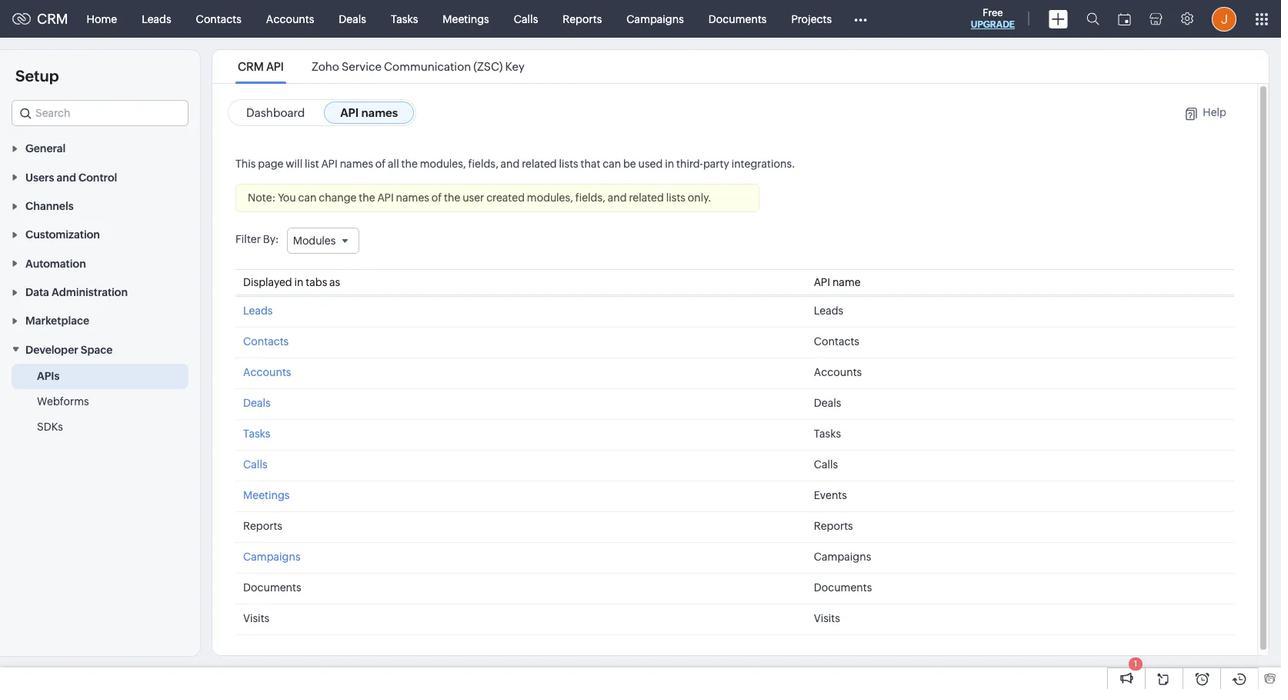 Task type: locate. For each thing, give the bounding box(es) containing it.
note:
[[248, 192, 276, 204]]

channels
[[25, 200, 74, 212]]

0 vertical spatial meetings link
[[431, 0, 502, 37]]

of left the user
[[432, 192, 442, 204]]

api inside list
[[266, 60, 284, 73]]

modules, right 'created' at the top of the page
[[527, 192, 573, 204]]

api down service
[[340, 106, 359, 119]]

1 horizontal spatial the
[[401, 158, 418, 170]]

api up dashboard link
[[266, 60, 284, 73]]

0 vertical spatial tasks link
[[379, 0, 431, 37]]

can left be
[[603, 158, 621, 170]]

1 horizontal spatial lists
[[666, 192, 686, 204]]

leads down "api name"
[[814, 305, 844, 317]]

2 horizontal spatial campaigns
[[814, 551, 871, 564]]

search element
[[1078, 0, 1109, 38]]

0 vertical spatial meetings
[[443, 13, 489, 25]]

calls link
[[502, 0, 551, 37], [243, 459, 268, 471]]

1 horizontal spatial meetings
[[443, 13, 489, 25]]

contacts down displayed
[[243, 336, 289, 348]]

and up 'created' at the top of the page
[[501, 158, 520, 170]]

crm for crm
[[37, 11, 68, 27]]

1 horizontal spatial leads link
[[243, 305, 273, 317]]

names left all
[[340, 158, 373, 170]]

campaigns link
[[614, 0, 696, 37], [243, 551, 301, 564]]

tabs
[[306, 276, 327, 289]]

2 horizontal spatial tasks
[[814, 428, 841, 440]]

0 horizontal spatial lists
[[559, 158, 579, 170]]

1 horizontal spatial modules,
[[527, 192, 573, 204]]

1 horizontal spatial reports
[[563, 13, 602, 25]]

the for names
[[444, 192, 461, 204]]

visits
[[243, 613, 270, 625], [814, 613, 840, 625]]

you
[[278, 192, 296, 204]]

api right list
[[321, 158, 338, 170]]

customization
[[25, 229, 100, 241]]

modules, up the user
[[420, 158, 466, 170]]

api down all
[[377, 192, 394, 204]]

and
[[501, 158, 520, 170], [57, 171, 76, 184], [608, 192, 627, 204]]

contacts up crm api 'link'
[[196, 13, 242, 25]]

list
[[305, 158, 319, 170]]

0 horizontal spatial campaigns link
[[243, 551, 301, 564]]

2 horizontal spatial deals
[[814, 397, 842, 410]]

1 vertical spatial modules,
[[527, 192, 573, 204]]

the right the change
[[359, 192, 375, 204]]

can
[[603, 158, 621, 170], [298, 192, 317, 204]]

list
[[224, 50, 539, 83]]

crm for crm api
[[238, 60, 264, 73]]

1 horizontal spatial documents
[[709, 13, 767, 25]]

contacts down "api name"
[[814, 336, 860, 348]]

0 horizontal spatial related
[[522, 158, 557, 170]]

this
[[236, 158, 256, 170]]

1 horizontal spatial visits
[[814, 613, 840, 625]]

1 vertical spatial and
[[57, 171, 76, 184]]

1 vertical spatial can
[[298, 192, 317, 204]]

as
[[330, 276, 340, 289]]

0 horizontal spatial leads link
[[129, 0, 184, 37]]

1 horizontal spatial fields,
[[576, 192, 606, 204]]

tasks link
[[379, 0, 431, 37], [243, 428, 270, 440]]

reports
[[563, 13, 602, 25], [243, 520, 282, 533], [814, 520, 853, 533]]

0 horizontal spatial tasks
[[243, 428, 270, 440]]

api left name
[[814, 276, 831, 289]]

sdks
[[37, 421, 63, 433]]

crm
[[37, 11, 68, 27], [238, 60, 264, 73]]

0 horizontal spatial fields,
[[468, 158, 499, 170]]

0 vertical spatial names
[[361, 106, 398, 119]]

fields,
[[468, 158, 499, 170], [576, 192, 606, 204]]

party
[[703, 158, 730, 170]]

1 horizontal spatial campaigns link
[[614, 0, 696, 37]]

1 vertical spatial names
[[340, 158, 373, 170]]

leads link down displayed
[[243, 305, 273, 317]]

apis link
[[37, 368, 60, 384]]

1 vertical spatial deals link
[[243, 397, 271, 410]]

names down all
[[396, 192, 429, 204]]

0 vertical spatial modules,
[[420, 158, 466, 170]]

0 vertical spatial related
[[522, 158, 557, 170]]

meetings link
[[431, 0, 502, 37], [243, 490, 290, 502]]

1 horizontal spatial tasks link
[[379, 0, 431, 37]]

of left all
[[375, 158, 386, 170]]

1 vertical spatial leads link
[[243, 305, 273, 317]]

that
[[581, 158, 601, 170]]

the right all
[[401, 158, 418, 170]]

leads link
[[129, 0, 184, 37], [243, 305, 273, 317]]

administration
[[52, 286, 128, 299]]

1 vertical spatial crm
[[238, 60, 264, 73]]

2 vertical spatial and
[[608, 192, 627, 204]]

1 vertical spatial in
[[294, 276, 304, 289]]

tasks inside tasks link
[[391, 13, 418, 25]]

crm up dashboard link
[[238, 60, 264, 73]]

lists left that
[[559, 158, 579, 170]]

deals
[[339, 13, 366, 25], [243, 397, 271, 410], [814, 397, 842, 410]]

fields, up note: you can change the api names of the user created modules, fields, and related lists only.
[[468, 158, 499, 170]]

related down used
[[629, 192, 664, 204]]

home
[[87, 13, 117, 25]]

1 horizontal spatial related
[[629, 192, 664, 204]]

leads right 'home'
[[142, 13, 171, 25]]

0 horizontal spatial meetings
[[243, 490, 290, 502]]

1 horizontal spatial crm
[[238, 60, 264, 73]]

key
[[505, 60, 525, 73]]

(zsc)
[[474, 60, 503, 73]]

1 horizontal spatial meetings link
[[431, 0, 502, 37]]

deals link
[[327, 0, 379, 37], [243, 397, 271, 410]]

developer space button
[[0, 335, 200, 364]]

calls
[[514, 13, 538, 25], [243, 459, 268, 471], [814, 459, 838, 471]]

displayed in tabs as
[[243, 276, 340, 289]]

displayed
[[243, 276, 292, 289]]

names inside "link"
[[361, 106, 398, 119]]

2 horizontal spatial contacts
[[814, 336, 860, 348]]

names
[[361, 106, 398, 119], [340, 158, 373, 170], [396, 192, 429, 204]]

0 horizontal spatial reports
[[243, 520, 282, 533]]

1 vertical spatial fields,
[[576, 192, 606, 204]]

0 vertical spatial in
[[665, 158, 674, 170]]

and right users
[[57, 171, 76, 184]]

note: you can change the api names of the user created modules, fields, and related lists only.
[[248, 192, 712, 204]]

1 horizontal spatial campaigns
[[627, 13, 684, 25]]

0 horizontal spatial calls
[[243, 459, 268, 471]]

1 vertical spatial accounts link
[[243, 367, 291, 379]]

the
[[401, 158, 418, 170], [359, 192, 375, 204], [444, 192, 461, 204]]

crm left 'home'
[[37, 11, 68, 27]]

meetings
[[443, 13, 489, 25], [243, 490, 290, 502]]

the left the user
[[444, 192, 461, 204]]

tasks
[[391, 13, 418, 25], [243, 428, 270, 440], [814, 428, 841, 440]]

calendar image
[[1118, 13, 1131, 25]]

0 vertical spatial can
[[603, 158, 621, 170]]

0 horizontal spatial of
[[375, 158, 386, 170]]

1 vertical spatial tasks link
[[243, 428, 270, 440]]

contacts link up crm api 'link'
[[184, 0, 254, 37]]

user
[[463, 192, 484, 204]]

free upgrade
[[971, 7, 1015, 30]]

2 horizontal spatial and
[[608, 192, 627, 204]]

documents
[[709, 13, 767, 25], [243, 582, 301, 594], [814, 582, 872, 594]]

users and control button
[[0, 163, 200, 191]]

lists left "only."
[[666, 192, 686, 204]]

0 horizontal spatial deals link
[[243, 397, 271, 410]]

in left tabs
[[294, 276, 304, 289]]

crm api link
[[236, 60, 286, 73]]

0 vertical spatial crm
[[37, 11, 68, 27]]

0 horizontal spatial tasks link
[[243, 428, 270, 440]]

1 horizontal spatial tasks
[[391, 13, 418, 25]]

fields, down that
[[576, 192, 606, 204]]

0 horizontal spatial contacts
[[196, 13, 242, 25]]

1 vertical spatial calls link
[[243, 459, 268, 471]]

0 horizontal spatial and
[[57, 171, 76, 184]]

0 horizontal spatial visits
[[243, 613, 270, 625]]

crm inside list
[[238, 60, 264, 73]]

leads down displayed
[[243, 305, 273, 317]]

api names link
[[324, 102, 414, 124]]

marketplace
[[25, 315, 89, 327]]

contacts
[[196, 13, 242, 25], [243, 336, 289, 348], [814, 336, 860, 348]]

1 horizontal spatial in
[[665, 158, 674, 170]]

related
[[522, 158, 557, 170], [629, 192, 664, 204]]

in
[[665, 158, 674, 170], [294, 276, 304, 289]]

leads
[[142, 13, 171, 25], [243, 305, 273, 317], [814, 305, 844, 317]]

lists
[[559, 158, 579, 170], [666, 192, 686, 204]]

all
[[388, 158, 399, 170]]

2 horizontal spatial leads
[[814, 305, 844, 317]]

0 vertical spatial contacts link
[[184, 0, 254, 37]]

api
[[266, 60, 284, 73], [340, 106, 359, 119], [321, 158, 338, 170], [377, 192, 394, 204], [814, 276, 831, 289]]

1 horizontal spatial of
[[432, 192, 442, 204]]

0 vertical spatial deals link
[[327, 0, 379, 37]]

contacts link down displayed
[[243, 336, 289, 348]]

and down be
[[608, 192, 627, 204]]

can right you
[[298, 192, 317, 204]]

general
[[25, 143, 66, 155]]

api names
[[340, 106, 398, 119]]

only.
[[688, 192, 712, 204]]

2 horizontal spatial calls
[[814, 459, 838, 471]]

leads link right 'home'
[[129, 0, 184, 37]]

names down service
[[361, 106, 398, 119]]

2 horizontal spatial the
[[444, 192, 461, 204]]

1 horizontal spatial calls
[[514, 13, 538, 25]]

service
[[342, 60, 382, 73]]

0 horizontal spatial in
[[294, 276, 304, 289]]

campaigns
[[627, 13, 684, 25], [243, 551, 301, 564], [814, 551, 871, 564]]

third-
[[677, 158, 703, 170]]

profile image
[[1212, 7, 1237, 31]]

1 vertical spatial meetings link
[[243, 490, 290, 502]]

1 horizontal spatial calls link
[[502, 0, 551, 37]]

documents inside 'link'
[[709, 13, 767, 25]]

related up 'created' at the top of the page
[[522, 158, 557, 170]]

None field
[[12, 100, 189, 126]]

Search text field
[[12, 101, 188, 125]]

crm link
[[12, 11, 68, 27]]

0 horizontal spatial crm
[[37, 11, 68, 27]]

in right used
[[665, 158, 674, 170]]

automation
[[25, 258, 86, 270]]

profile element
[[1203, 0, 1246, 37]]

0 vertical spatial campaigns link
[[614, 0, 696, 37]]



Task type: describe. For each thing, give the bounding box(es) containing it.
0 horizontal spatial leads
[[142, 13, 171, 25]]

created
[[487, 192, 525, 204]]

sdks link
[[37, 419, 63, 435]]

0 horizontal spatial campaigns
[[243, 551, 301, 564]]

0 horizontal spatial can
[[298, 192, 317, 204]]

2 horizontal spatial documents
[[814, 582, 872, 594]]

1 horizontal spatial and
[[501, 158, 520, 170]]

control
[[79, 171, 117, 184]]

1 vertical spatial contacts link
[[243, 336, 289, 348]]

apis
[[37, 370, 60, 382]]

home link
[[74, 0, 129, 37]]

and inside dropdown button
[[57, 171, 76, 184]]

events
[[814, 490, 847, 502]]

1 horizontal spatial contacts
[[243, 336, 289, 348]]

channels button
[[0, 191, 200, 220]]

create menu image
[[1049, 10, 1068, 28]]

api name
[[814, 276, 861, 289]]

0 vertical spatial of
[[375, 158, 386, 170]]

0 vertical spatial calls link
[[502, 0, 551, 37]]

by:
[[263, 233, 279, 246]]

change
[[319, 192, 357, 204]]

dashboard link
[[230, 102, 321, 124]]

Modules field
[[287, 228, 360, 254]]

0 vertical spatial accounts link
[[254, 0, 327, 37]]

0 horizontal spatial modules,
[[420, 158, 466, 170]]

page
[[258, 158, 284, 170]]

1 vertical spatial of
[[432, 192, 442, 204]]

1 vertical spatial lists
[[666, 192, 686, 204]]

will
[[286, 158, 303, 170]]

1 visits from the left
[[243, 613, 270, 625]]

0 vertical spatial lists
[[559, 158, 579, 170]]

developer space
[[25, 344, 113, 356]]

this page will list api names of all the modules, fields, and related lists that can be used in third-party integrations.
[[236, 158, 796, 170]]

Other Modules field
[[844, 7, 878, 31]]

developer space region
[[0, 364, 200, 440]]

name
[[833, 276, 861, 289]]

zoho
[[312, 60, 339, 73]]

the for of
[[401, 158, 418, 170]]

documents link
[[696, 0, 779, 37]]

1 horizontal spatial deals
[[339, 13, 366, 25]]

1 vertical spatial meetings
[[243, 490, 290, 502]]

data administration button
[[0, 278, 200, 306]]

api inside "link"
[[340, 106, 359, 119]]

0 vertical spatial fields,
[[468, 158, 499, 170]]

1 vertical spatial campaigns link
[[243, 551, 301, 564]]

dashboard
[[246, 106, 305, 119]]

filter
[[236, 233, 261, 246]]

1 horizontal spatial leads
[[243, 305, 273, 317]]

data
[[25, 286, 49, 299]]

0 vertical spatial leads link
[[129, 0, 184, 37]]

0 horizontal spatial documents
[[243, 582, 301, 594]]

0 horizontal spatial calls link
[[243, 459, 268, 471]]

create menu element
[[1040, 0, 1078, 37]]

0 horizontal spatial meetings link
[[243, 490, 290, 502]]

communication
[[384, 60, 471, 73]]

2 vertical spatial names
[[396, 192, 429, 204]]

filter by:
[[236, 233, 279, 246]]

general button
[[0, 134, 200, 163]]

1 horizontal spatial deals link
[[327, 0, 379, 37]]

0 horizontal spatial the
[[359, 192, 375, 204]]

users and control
[[25, 171, 117, 184]]

2 visits from the left
[[814, 613, 840, 625]]

reports link
[[551, 0, 614, 37]]

modules
[[293, 235, 336, 247]]

projects
[[792, 13, 832, 25]]

space
[[81, 344, 113, 356]]

automation button
[[0, 249, 200, 278]]

crm api
[[238, 60, 284, 73]]

help
[[1203, 106, 1227, 119]]

list containing crm api
[[224, 50, 539, 83]]

upgrade
[[971, 19, 1015, 30]]

webforms link
[[37, 394, 89, 409]]

developer
[[25, 344, 78, 356]]

be
[[623, 158, 636, 170]]

search image
[[1087, 12, 1100, 25]]

zoho service communication (zsc) key
[[312, 60, 525, 73]]

projects link
[[779, 0, 844, 37]]

0 horizontal spatial deals
[[243, 397, 271, 410]]

free
[[983, 7, 1003, 18]]

customization button
[[0, 220, 200, 249]]

used
[[639, 158, 663, 170]]

marketplace button
[[0, 306, 200, 335]]

integrations.
[[732, 158, 796, 170]]

users
[[25, 171, 54, 184]]

webforms
[[37, 395, 89, 408]]

zoho service communication (zsc) key link
[[309, 60, 527, 73]]

1 vertical spatial related
[[629, 192, 664, 204]]

1
[[1134, 660, 1138, 669]]

1 horizontal spatial can
[[603, 158, 621, 170]]

setup
[[15, 67, 59, 85]]

2 horizontal spatial reports
[[814, 520, 853, 533]]

data administration
[[25, 286, 128, 299]]



Task type: vqa. For each thing, say whether or not it's contained in the screenshot.
eighth "JEREMY" from the bottom
no



